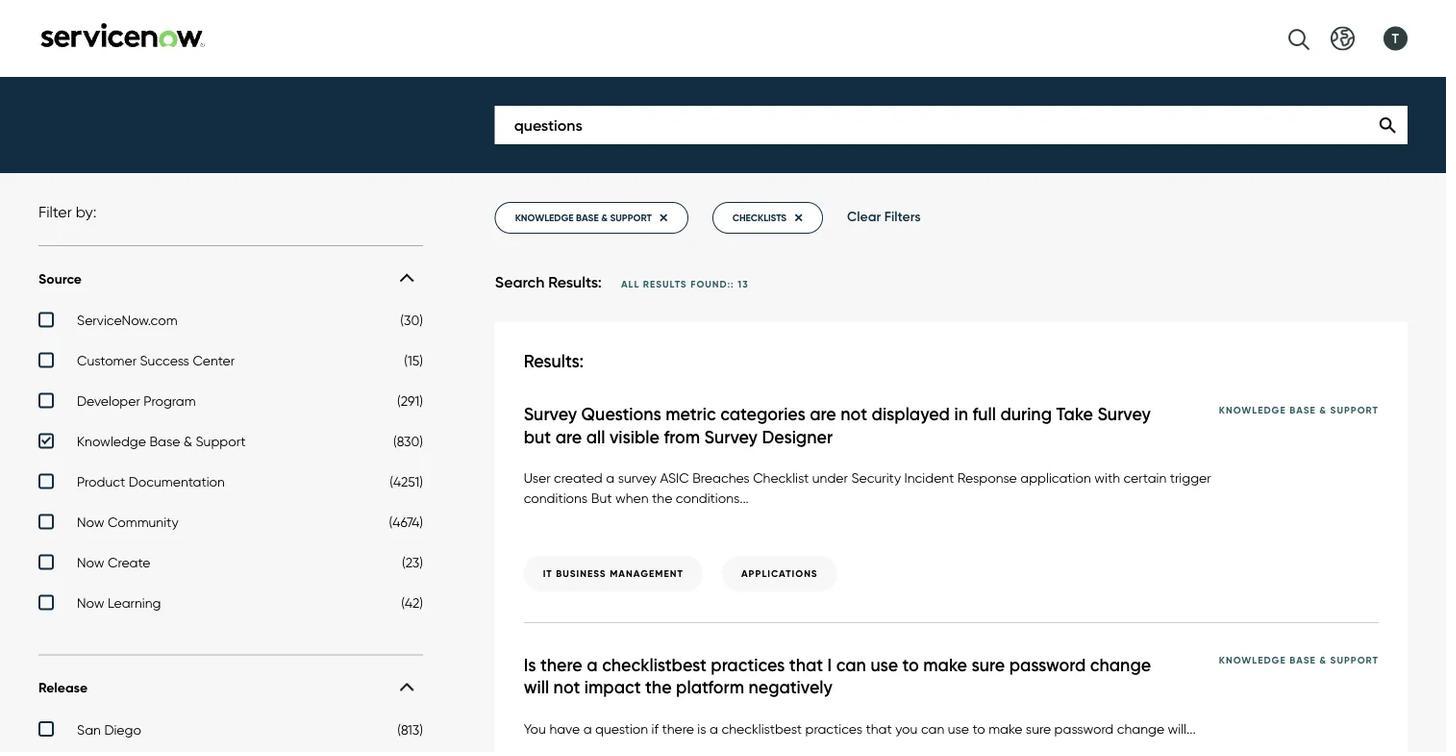 Task type: locate. For each thing, give the bounding box(es) containing it.
can right you
[[921, 720, 945, 737]]

servicenow image
[[38, 23, 207, 48]]

0 vertical spatial use
[[871, 654, 898, 676]]

now community
[[77, 514, 178, 530]]

the up if
[[645, 677, 672, 698]]

if
[[652, 720, 659, 737]]

is there a checklistbest practices that i can use to make sure password change will not impact the platform negatively
[[524, 654, 1151, 698]]

0 vertical spatial checklistbest
[[602, 654, 707, 676]]

0 horizontal spatial sure
[[972, 654, 1005, 676]]

product documentation
[[77, 473, 225, 490]]

documentation
[[129, 473, 225, 490]]

to up you
[[903, 654, 919, 676]]

are
[[810, 403, 836, 425], [556, 426, 582, 447]]

password inside "is there a checklistbest practices that i can use to make sure password change will not impact the platform negatively"
[[1009, 654, 1086, 676]]

1 vertical spatial checklistbest
[[722, 720, 802, 737]]

0 vertical spatial not
[[841, 403, 867, 425]]

product
[[77, 473, 125, 490]]

not
[[841, 403, 867, 425], [554, 677, 580, 698]]

under
[[812, 469, 848, 486]]

support
[[1331, 403, 1379, 416], [196, 433, 246, 449], [1331, 654, 1379, 667]]

not inside "is there a checklistbest practices that i can use to make sure password change will not impact the platform negatively"
[[554, 677, 580, 698]]

(4674)
[[389, 514, 423, 530]]

checklistbest inside "is there a checklistbest practices that i can use to make sure password change will not impact the platform negatively"
[[602, 654, 707, 676]]

there right if
[[662, 720, 694, 737]]

can right i
[[836, 654, 866, 676]]

it business management
[[543, 568, 684, 580]]

now for now learning
[[77, 595, 104, 611]]

0 vertical spatial there
[[541, 654, 583, 676]]

0 horizontal spatial can
[[836, 654, 866, 676]]

not left displayed
[[841, 403, 867, 425]]

1 horizontal spatial not
[[841, 403, 867, 425]]

1 vertical spatial not
[[554, 677, 580, 698]]

0 vertical spatial knowledge base & support
[[1219, 403, 1379, 416]]

change inside "is there a checklistbest practices that i can use to make sure password change will not impact the platform negatively"
[[1090, 654, 1151, 676]]

knowledge base & support for survey questions metric categories are not displayed in full during take survey but are all visible from survey designer
[[1219, 403, 1379, 416]]

1 vertical spatial knowledge base & support
[[77, 433, 246, 449]]

1 vertical spatial to
[[973, 720, 985, 737]]

that left you
[[866, 720, 892, 737]]

checklistbest down negatively
[[722, 720, 802, 737]]

0 vertical spatial to
[[903, 654, 919, 676]]

platform
[[676, 677, 744, 698]]

&
[[601, 212, 608, 224], [1320, 403, 1327, 416], [183, 433, 192, 449], [1320, 654, 1327, 667]]

community
[[108, 514, 178, 530]]

0 horizontal spatial that
[[789, 654, 823, 676]]

results:
[[549, 273, 602, 292], [524, 350, 584, 372]]

0 vertical spatial knowledge
[[1219, 403, 1286, 416]]

that left i
[[789, 654, 823, 676]]

all
[[586, 426, 605, 447]]

breaches
[[693, 469, 750, 486]]

0 horizontal spatial there
[[541, 654, 583, 676]]

1 vertical spatial sure
[[1026, 720, 1051, 737]]

0 vertical spatial make
[[924, 654, 967, 676]]

it
[[543, 568, 553, 580]]

applications
[[741, 568, 818, 580]]

user created a survey asic breaches checklist under security incident response application with certain trigger conditions but when the conditions...
[[524, 469, 1211, 506]]

filter by:
[[38, 202, 97, 221]]

a inside user created a survey asic breaches checklist under security incident response application with certain trigger conditions but when the conditions...
[[606, 469, 615, 486]]

create
[[108, 554, 150, 571]]

full
[[973, 403, 996, 425]]

there right is
[[541, 654, 583, 676]]

2 vertical spatial now
[[77, 595, 104, 611]]

there
[[541, 654, 583, 676], [662, 720, 694, 737]]

developer
[[77, 393, 140, 409]]

use right you
[[948, 720, 969, 737]]

0 vertical spatial password
[[1009, 654, 1086, 676]]

application
[[1021, 469, 1091, 486]]

0 horizontal spatial practices
[[711, 654, 785, 676]]

a right is
[[710, 720, 718, 737]]

Search across ServiceNow text field
[[495, 106, 1408, 144]]

practices down "is there a checklistbest practices that i can use to make sure password change will not impact the platform negatively"
[[805, 720, 863, 737]]

1 vertical spatial that
[[866, 720, 892, 737]]

that
[[789, 654, 823, 676], [866, 720, 892, 737]]

are up "designer"
[[810, 403, 836, 425]]

2 vertical spatial support
[[1331, 654, 1379, 667]]

2 vertical spatial base
[[1290, 654, 1316, 667]]

None checkbox
[[38, 312, 423, 333], [38, 352, 423, 373], [38, 473, 423, 495], [38, 595, 423, 616], [38, 312, 423, 333], [38, 352, 423, 373], [38, 473, 423, 495], [38, 595, 423, 616]]

0 horizontal spatial not
[[554, 677, 580, 698]]

3 now from the top
[[77, 595, 104, 611]]

survey
[[524, 403, 577, 425], [1098, 403, 1151, 425], [704, 426, 758, 447]]

designer
[[762, 426, 833, 447]]

a up but on the left bottom
[[606, 469, 615, 486]]

knowledge for survey questions metric categories are not displayed in full during take survey but are all visible from survey designer
[[1219, 403, 1286, 416]]

impact
[[585, 677, 641, 698]]

survey up the but
[[524, 403, 577, 425]]

results: up the but
[[524, 350, 584, 372]]

0 vertical spatial change
[[1090, 654, 1151, 676]]

1 vertical spatial the
[[645, 677, 672, 698]]

trigger
[[1170, 469, 1211, 486]]

1 horizontal spatial use
[[948, 720, 969, 737]]

to right you
[[973, 720, 985, 737]]

san
[[77, 721, 101, 737]]

0 vertical spatial results:
[[549, 273, 602, 292]]

1 horizontal spatial make
[[989, 720, 1023, 737]]

1 vertical spatial knowledge
[[77, 433, 146, 449]]

1 horizontal spatial checklistbest
[[722, 720, 802, 737]]

displayed
[[872, 403, 950, 425]]

0 vertical spatial support
[[1331, 403, 1379, 416]]

0 horizontal spatial checklistbest
[[602, 654, 707, 676]]

a inside "is there a checklistbest practices that i can use to make sure password change will not impact the platform negatively"
[[587, 654, 598, 676]]

1 vertical spatial practices
[[805, 720, 863, 737]]

user
[[524, 469, 551, 486]]

you have a question if there is a checklistbest practices that you can use to make sure password change will...
[[524, 720, 1196, 737]]

0 vertical spatial practices
[[711, 654, 785, 676]]

1 now from the top
[[77, 514, 104, 530]]

you
[[896, 720, 918, 737]]

None checkbox
[[38, 393, 423, 414], [38, 433, 423, 454], [38, 514, 423, 535], [38, 554, 423, 575], [38, 721, 423, 742], [38, 393, 423, 414], [38, 433, 423, 454], [38, 514, 423, 535], [38, 554, 423, 575], [38, 721, 423, 742]]

1 vertical spatial now
[[77, 554, 104, 571]]

0 vertical spatial now
[[77, 514, 104, 530]]

knowledge base & support for is there a checklistbest practices that i can use to make sure password change will not impact the platform negatively
[[1219, 654, 1379, 667]]

a up impact
[[587, 654, 598, 676]]

1 vertical spatial make
[[989, 720, 1023, 737]]

0 vertical spatial sure
[[972, 654, 1005, 676]]

take
[[1056, 403, 1093, 425]]

not right "will"
[[554, 677, 580, 698]]

0 vertical spatial can
[[836, 654, 866, 676]]

base
[[1290, 403, 1316, 416], [149, 433, 180, 449], [1290, 654, 1316, 667]]

use right i
[[871, 654, 898, 676]]

1 horizontal spatial that
[[866, 720, 892, 737]]

1 horizontal spatial can
[[921, 720, 945, 737]]

a for question
[[583, 720, 592, 737]]

when
[[616, 490, 649, 506]]

0 horizontal spatial are
[[556, 426, 582, 447]]

now
[[77, 514, 104, 530], [77, 554, 104, 571], [77, 595, 104, 611]]

but
[[524, 426, 551, 447]]

a right have
[[583, 720, 592, 737]]

base for survey questions metric categories are not displayed in full during take survey but are all visible from survey designer
[[1290, 403, 1316, 416]]

a for checklistbest
[[587, 654, 598, 676]]

now left create
[[77, 554, 104, 571]]

conditions...
[[676, 490, 749, 506]]

not inside survey questions metric categories are not displayed in full during take survey but are all visible from survey designer
[[841, 403, 867, 425]]

0 vertical spatial the
[[652, 490, 673, 506]]

categories
[[720, 403, 806, 425]]

checklistbest up impact
[[602, 654, 707, 676]]

servicenow.com
[[77, 312, 177, 328]]

1 horizontal spatial there
[[662, 720, 694, 737]]

will
[[524, 677, 549, 698]]

created
[[554, 469, 603, 486]]

san diego
[[77, 721, 141, 737]]

2 now from the top
[[77, 554, 104, 571]]

now down product
[[77, 514, 104, 530]]

1 horizontal spatial survey
[[704, 426, 758, 447]]

knowledge base & support
[[515, 212, 652, 224]]

2 vertical spatial knowledge
[[1219, 654, 1286, 667]]

you
[[524, 720, 546, 737]]

practices inside "is there a checklistbest practices that i can use to make sure password change will not impact the platform negatively"
[[711, 654, 785, 676]]

0 horizontal spatial survey
[[524, 403, 577, 425]]

are left all
[[556, 426, 582, 447]]

survey down categories on the bottom of page
[[704, 426, 758, 447]]

0 vertical spatial are
[[810, 403, 836, 425]]

support for is there a checklistbest practices that i can use to make sure password change will not impact the platform negatively
[[1331, 654, 1379, 667]]

negatively
[[749, 677, 833, 698]]

0 horizontal spatial make
[[924, 654, 967, 676]]

the down the "asic"
[[652, 490, 673, 506]]

results: left all
[[549, 273, 602, 292]]

sure
[[972, 654, 1005, 676], [1026, 720, 1051, 737]]

now left learning
[[77, 595, 104, 611]]

(830)
[[393, 433, 423, 449]]

metric
[[666, 403, 716, 425]]

change
[[1090, 654, 1151, 676], [1117, 720, 1165, 737]]

now for now community
[[77, 514, 104, 530]]

0 vertical spatial base
[[1290, 403, 1316, 416]]

0 vertical spatial that
[[789, 654, 823, 676]]

2 vertical spatial knowledge base & support
[[1219, 654, 1379, 667]]

1 vertical spatial base
[[149, 433, 180, 449]]

the inside "is there a checklistbest practices that i can use to make sure password change will not impact the platform negatively"
[[645, 677, 672, 698]]

survey right take
[[1098, 403, 1151, 425]]

all results found: : 13
[[621, 278, 749, 290]]

0 horizontal spatial use
[[871, 654, 898, 676]]

practices up "platform"
[[711, 654, 785, 676]]

can
[[836, 654, 866, 676], [921, 720, 945, 737]]

sure inside "is there a checklistbest practices that i can use to make sure password change will not impact the platform negatively"
[[972, 654, 1005, 676]]

0 horizontal spatial to
[[903, 654, 919, 676]]

management
[[610, 568, 684, 580]]



Task type: describe. For each thing, give the bounding box(es) containing it.
but
[[591, 490, 612, 506]]

checklist
[[753, 469, 809, 486]]

(813)
[[397, 721, 423, 737]]

learning
[[108, 595, 161, 611]]

1 vertical spatial are
[[556, 426, 582, 447]]

business
[[556, 568, 607, 580]]

1 vertical spatial support
[[196, 433, 246, 449]]

make inside "is there a checklistbest practices that i can use to make sure password change will not impact the platform negatively"
[[924, 654, 967, 676]]

by:
[[76, 202, 97, 221]]

program
[[144, 393, 196, 409]]

base
[[576, 212, 599, 224]]

can inside "is there a checklistbest practices that i can use to make sure password change will not impact the platform negatively"
[[836, 654, 866, 676]]

is
[[524, 654, 536, 676]]

a for survey
[[606, 469, 615, 486]]

i
[[828, 654, 832, 676]]

now learning
[[77, 595, 161, 611]]

have
[[549, 720, 580, 737]]

clear
[[847, 208, 881, 225]]

found:
[[691, 278, 731, 290]]

asic
[[660, 469, 689, 486]]

questions
[[581, 403, 661, 425]]

1 vertical spatial use
[[948, 720, 969, 737]]

is there a checklistbest practices that i can use to make sure password change will not impact the platform negatively link
[[524, 654, 1219, 699]]

with
[[1095, 469, 1120, 486]]

(4251)
[[390, 473, 423, 490]]

(30)
[[400, 312, 423, 328]]

release
[[38, 679, 88, 696]]

visible
[[610, 426, 660, 447]]

search
[[495, 273, 545, 292]]

certain
[[1124, 469, 1167, 486]]

diego
[[104, 721, 141, 737]]

1 horizontal spatial to
[[973, 720, 985, 737]]

knowledge
[[515, 212, 574, 224]]

now for now create
[[77, 554, 104, 571]]

1 horizontal spatial are
[[810, 403, 836, 425]]

source
[[38, 270, 82, 287]]

question
[[595, 720, 648, 737]]

(42)
[[401, 595, 423, 611]]

success
[[140, 352, 189, 369]]

filter
[[38, 202, 72, 221]]

1 horizontal spatial practices
[[805, 720, 863, 737]]

(291)
[[397, 393, 423, 409]]

is
[[698, 720, 706, 737]]

survey questions metric categories are not displayed in full during take survey but are all visible from survey designer
[[524, 403, 1151, 447]]

support
[[610, 212, 652, 224]]

1 horizontal spatial sure
[[1026, 720, 1051, 737]]

1 vertical spatial can
[[921, 720, 945, 737]]

base for is there a checklistbest practices that i can use to make sure password change will not impact the platform negatively
[[1290, 654, 1316, 667]]

will...
[[1168, 720, 1196, 737]]

checklists
[[733, 212, 787, 224]]

clear filters
[[847, 208, 921, 225]]

in
[[954, 403, 968, 425]]

customer success center
[[77, 352, 235, 369]]

that inside "is there a checklistbest practices that i can use to make sure password change will not impact the platform negatively"
[[789, 654, 823, 676]]

2 horizontal spatial survey
[[1098, 403, 1151, 425]]

search results:
[[495, 273, 602, 292]]

response
[[958, 469, 1017, 486]]

survey
[[618, 469, 657, 486]]

all
[[621, 278, 640, 290]]

center
[[193, 352, 235, 369]]

customer
[[77, 352, 137, 369]]

:
[[731, 278, 735, 290]]

conditions
[[524, 490, 588, 506]]

support for survey questions metric categories are not displayed in full during take survey but are all visible from survey designer
[[1331, 403, 1379, 416]]

(15)
[[404, 352, 423, 369]]

results
[[643, 278, 687, 290]]

use inside "is there a checklistbest practices that i can use to make sure password change will not impact the platform negatively"
[[871, 654, 898, 676]]

from
[[664, 426, 700, 447]]

developer program
[[77, 393, 196, 409]]

to inside "is there a checklistbest practices that i can use to make sure password change will not impact the platform negatively"
[[903, 654, 919, 676]]

13
[[738, 278, 749, 290]]

1 vertical spatial results:
[[524, 350, 584, 372]]

security
[[851, 469, 901, 486]]

1 vertical spatial change
[[1117, 720, 1165, 737]]

1 vertical spatial there
[[662, 720, 694, 737]]

knowledge for is there a checklistbest practices that i can use to make sure password change will not impact the platform negatively
[[1219, 654, 1286, 667]]

incident
[[905, 469, 954, 486]]

now create
[[77, 554, 150, 571]]

survey questions metric categories are not displayed in full during take survey but are all visible from survey designer link
[[524, 403, 1219, 448]]

during
[[1001, 403, 1052, 425]]

clear filters button
[[847, 208, 921, 225]]

filters
[[885, 208, 921, 225]]

the inside user created a survey asic breaches checklist under security incident response application with certain trigger conditions but when the conditions...
[[652, 490, 673, 506]]

1 vertical spatial password
[[1055, 720, 1114, 737]]

there inside "is there a checklistbest practices that i can use to make sure password change will not impact the platform negatively"
[[541, 654, 583, 676]]



Task type: vqa. For each thing, say whether or not it's contained in the screenshot.


